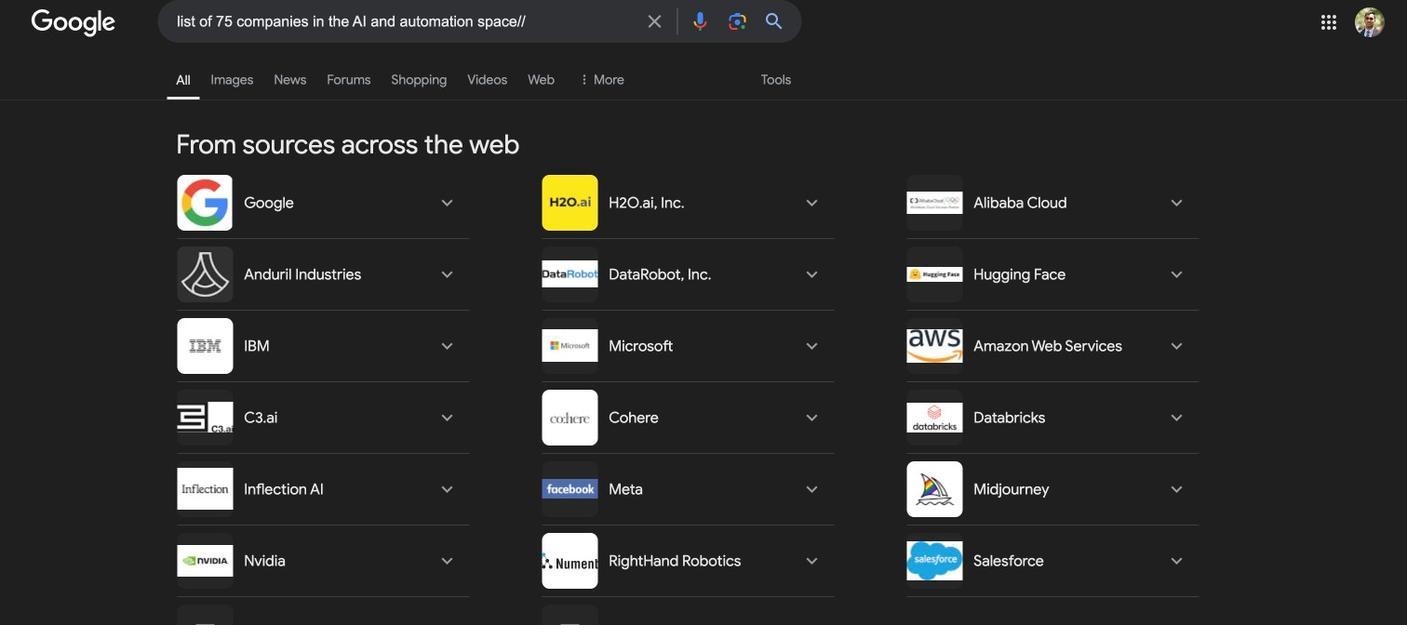 Task type: describe. For each thing, give the bounding box(es) containing it.
Search text field
[[177, 1, 632, 42]]

go to google home image
[[31, 9, 117, 37]]

search by voice image
[[689, 10, 712, 33]]



Task type: vqa. For each thing, say whether or not it's contained in the screenshot.
Harbor
no



Task type: locate. For each thing, give the bounding box(es) containing it.
list item
[[167, 58, 200, 100]]

None search field
[[0, 0, 802, 43]]

search by image image
[[726, 10, 749, 33]]

list
[[167, 58, 632, 100]]



